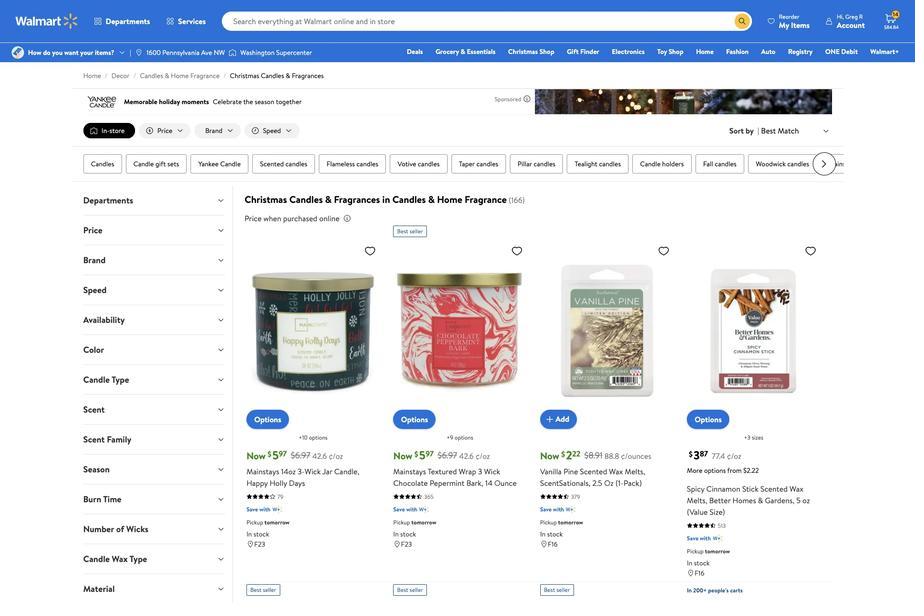 Task type: locate. For each thing, give the bounding box(es) containing it.
2 horizontal spatial options
[[695, 414, 722, 425]]

 image left how
[[12, 46, 24, 59]]

 image left 1600
[[135, 49, 143, 56]]

14 up $84.84
[[893, 10, 899, 18]]

$6.97 inside now $ 5 97 $6.97 42.6 ¢/oz mainstays 14oz 3-wick jar candle, happy holly days
[[291, 450, 310, 462]]

¢/oz up wrap
[[476, 451, 490, 462]]

wax up oz
[[790, 484, 804, 494]]

pickup down chocolate on the bottom of page
[[393, 519, 410, 527]]

best inside dropdown button
[[761, 125, 776, 136]]

1 horizontal spatial mainstays
[[393, 466, 426, 477]]

registry
[[788, 47, 813, 56]]

brand inside tab
[[83, 254, 106, 266]]

1 horizontal spatial speed
[[263, 126, 281, 136]]

home down your at the left of the page
[[83, 71, 101, 81]]

deals
[[407, 47, 423, 56]]

¢/oz inside now $ 5 97 $6.97 42.6 ¢/oz mainstays 14oz 3-wick jar candle, happy holly days
[[329, 451, 343, 462]]

0 horizontal spatial f16
[[548, 540, 558, 550]]

price inside "sort and filter section" element
[[157, 126, 172, 136]]

2 vertical spatial wax
[[112, 553, 128, 566]]

0 vertical spatial home link
[[692, 46, 718, 57]]

365
[[424, 493, 434, 501]]

candles right pillar in the right of the page
[[534, 159, 556, 169]]

type inside candle type dropdown button
[[112, 374, 129, 386]]

$ inside 'now $ 5 97 $6.97 42.6 ¢/oz mainstays textured wrap 3 wick chocolate pepermint bark, 14 ounce'
[[415, 449, 418, 460]]

one debit link
[[821, 46, 862, 57]]

wick left the jar
[[305, 466, 321, 477]]

8 candles from the left
[[788, 159, 809, 169]]

$6.97 up the 3- on the left bottom of the page
[[291, 450, 310, 462]]

& up online at top left
[[325, 193, 332, 206]]

1 horizontal spatial 42.6
[[459, 451, 474, 462]]

f23
[[254, 540, 265, 550], [401, 540, 412, 550]]

candle type tab
[[76, 365, 233, 395]]

shop right toy
[[669, 47, 684, 56]]

by
[[746, 125, 754, 136]]

christmas right essentials
[[508, 47, 538, 56]]

97 up textured
[[426, 449, 434, 459]]

best match
[[761, 125, 799, 136]]

add to favorites list, mainstays 14oz 3-wick jar candle, happy holly days image
[[364, 245, 376, 257]]

home down the taper
[[437, 193, 462, 206]]

42.6 inside now $ 5 97 $6.97 42.6 ¢/oz mainstays 14oz 3-wick jar candle, happy holly days
[[312, 451, 327, 462]]

fragrances down supercenter
[[292, 71, 324, 81]]

price when purchased online
[[245, 213, 340, 224]]

tealight candles
[[575, 159, 621, 169]]

$
[[268, 449, 271, 460], [415, 449, 418, 460], [561, 449, 565, 460], [689, 449, 693, 460]]

$6.97 for now $ 5 97 $6.97 42.6 ¢/oz mainstays textured wrap 3 wick chocolate pepermint bark, 14 ounce
[[438, 450, 457, 462]]

2 ¢/oz from the left
[[476, 451, 490, 462]]

sort and filter section element
[[72, 115, 844, 146]]

candles right in
[[392, 193, 426, 206]]

now for now $ 5 97 $6.97 42.6 ¢/oz mainstays textured wrap 3 wick chocolate pepermint bark, 14 ounce
[[393, 450, 413, 463]]

5 up holly
[[272, 447, 279, 464]]

candle,
[[334, 466, 360, 477]]

mainstays for now $ 5 97 $6.97 42.6 ¢/oz mainstays 14oz 3-wick jar candle, happy holly days
[[246, 466, 279, 477]]

in stock for now $ 5 97 $6.97 42.6 ¢/oz mainstays textured wrap 3 wick chocolate pepermint bark, 14 ounce
[[393, 530, 416, 539]]

greg
[[845, 12, 858, 21]]

with for now $ 5 97 $6.97 42.6 ¢/oz mainstays 14oz 3-wick jar candle, happy holly days
[[259, 505, 271, 514]]

now
[[246, 450, 266, 463], [393, 450, 413, 463], [540, 450, 559, 463]]

1 vertical spatial brand
[[83, 254, 106, 266]]

flameless
[[327, 159, 355, 169]]

candle inside dropdown button
[[83, 374, 110, 386]]

candle wax type
[[83, 553, 147, 566]]

/ down nw
[[224, 71, 226, 81]]

0 vertical spatial speed
[[263, 126, 281, 136]]

with for now $ 2 22 $8.91 88.8 ¢/ounces vanilla pine scented wax melts, scentsationals, 2.5 oz (1-pack)
[[553, 505, 564, 514]]

1 horizontal spatial scented
[[580, 466, 607, 477]]

christmas shop
[[508, 47, 554, 56]]

in-store button
[[83, 123, 135, 139]]

0 vertical spatial fragrances
[[292, 71, 324, 81]]

5 up chocolate on the bottom of page
[[419, 447, 426, 464]]

1 horizontal spatial walmart plus image
[[566, 505, 576, 515]]

tomorrow down 365
[[411, 519, 436, 527]]

3 $ from the left
[[561, 449, 565, 460]]

scent for scent
[[83, 404, 105, 416]]

candles link
[[83, 154, 122, 174]]

wrap
[[459, 466, 476, 477]]

1 vertical spatial departments button
[[76, 186, 233, 215]]

& inside "spicy cinnamon stick scented wax melts, better homes & gardens, 5 oz (value size)"
[[758, 495, 763, 506]]

pickup tomorrow down 365
[[393, 519, 436, 527]]

candles left next slide for chipmodule list "image"
[[788, 159, 809, 169]]

tomorrow for now $ 2 22 $8.91 88.8 ¢/ounces vanilla pine scented wax melts, scentsationals, 2.5 oz (1-pack)
[[558, 519, 583, 527]]

walmart plus image for 5
[[272, 505, 282, 515]]

0 horizontal spatial /
[[105, 71, 108, 81]]

1 horizontal spatial 97
[[426, 449, 434, 459]]

1 vertical spatial melts,
[[687, 495, 707, 506]]

2 horizontal spatial wax
[[790, 484, 804, 494]]

seller for glade air freshener, aerosol room spray, twinkling pine & cedar, 8.3 oz image
[[263, 586, 276, 594]]

1 horizontal spatial wax
[[609, 466, 623, 477]]

2 candles from the left
[[357, 159, 378, 169]]

0 vertical spatial melts,
[[625, 466, 645, 477]]

1 $ from the left
[[268, 449, 271, 460]]

0 horizontal spatial ¢/oz
[[329, 451, 343, 462]]

0 horizontal spatial |
[[130, 48, 131, 57]]

candle for candle wax type
[[83, 553, 110, 566]]

14 inside 'now $ 5 97 $6.97 42.6 ¢/oz mainstays textured wrap 3 wick chocolate pepermint bark, 14 ounce'
[[485, 478, 493, 489]]

size)
[[710, 507, 725, 518]]

christmas candles & fragrances link
[[230, 71, 324, 81]]

0 vertical spatial type
[[112, 374, 129, 386]]

 image
[[229, 48, 237, 57]]

1 vertical spatial brand button
[[76, 246, 233, 275]]

speed up scented candles
[[263, 126, 281, 136]]

departments tab
[[76, 186, 233, 215]]

options for $
[[254, 414, 281, 425]]

departments up items?
[[106, 16, 150, 27]]

97 inside 'now $ 5 97 $6.97 42.6 ¢/oz mainstays textured wrap 3 wick chocolate pepermint bark, 14 ounce'
[[426, 449, 434, 459]]

1 shop from the left
[[540, 47, 554, 56]]

$ inside now $ 5 97 $6.97 42.6 ¢/oz mainstays 14oz 3-wick jar candle, happy holly days
[[268, 449, 271, 460]]

pillar candles link
[[510, 154, 563, 174]]

/ right 'decor'
[[134, 71, 136, 81]]

3 options from the left
[[695, 414, 722, 425]]

auto link
[[757, 46, 780, 57]]

1 42.6 from the left
[[312, 451, 327, 462]]

candles right tealight
[[599, 159, 621, 169]]

1 horizontal spatial walmart plus image
[[713, 534, 723, 544]]

candles for tealight candles
[[599, 159, 621, 169]]

mainstays inside now $ 5 97 $6.97 42.6 ¢/oz mainstays 14oz 3-wick jar candle, happy holly days
[[246, 466, 279, 477]]

$ left "87"
[[689, 449, 693, 460]]

decor link
[[111, 71, 130, 81]]

1 horizontal spatial home link
[[692, 46, 718, 57]]

candles left flameless
[[286, 159, 307, 169]]

options right +9
[[455, 434, 473, 442]]

wax inside candle wax type 'dropdown button'
[[112, 553, 128, 566]]

1 horizontal spatial f16
[[695, 569, 705, 579]]

vanilla pine scented wax melts, scentsationals, 2.5 oz (1-pack) image
[[540, 241, 674, 422]]

+10 options
[[299, 434, 328, 442]]

1 horizontal spatial shop
[[669, 47, 684, 56]]

departments button up price tab
[[76, 186, 233, 215]]

stick
[[742, 484, 759, 494]]

cinnamon
[[707, 484, 741, 494]]

carts
[[730, 587, 743, 595]]

of
[[116, 524, 124, 536]]

in stock
[[246, 530, 269, 539], [393, 530, 416, 539], [540, 530, 563, 539], [687, 559, 710, 568]]

save down scentsationals,
[[540, 505, 552, 514]]

5 candles from the left
[[534, 159, 556, 169]]

1 horizontal spatial brand
[[205, 126, 223, 136]]

0 horizontal spatial type
[[112, 374, 129, 386]]

1 wick from the left
[[305, 466, 321, 477]]

1 97 from the left
[[279, 449, 287, 459]]

2 wick from the left
[[484, 466, 500, 477]]

scent down candle type
[[83, 404, 105, 416]]

home
[[696, 47, 714, 56], [83, 71, 101, 81], [171, 71, 189, 81], [437, 193, 462, 206]]

$6.97 inside 'now $ 5 97 $6.97 42.6 ¢/oz mainstays textured wrap 3 wick chocolate pepermint bark, 14 ounce'
[[438, 450, 457, 462]]

1 vertical spatial type
[[130, 553, 147, 566]]

deals link
[[403, 46, 427, 57]]

ad disclaimer and feedback for skylinedisplayad image
[[523, 95, 531, 103]]

3
[[694, 447, 700, 464], [478, 466, 482, 477]]

options
[[254, 414, 281, 425], [401, 414, 428, 425], [695, 414, 722, 425]]

1 horizontal spatial melts,
[[687, 495, 707, 506]]

wax down of at bottom
[[112, 553, 128, 566]]

1 vertical spatial departments
[[83, 194, 133, 207]]

now for now $ 2 22 $8.91 88.8 ¢/ounces vanilla pine scented wax melts, scentsationals, 2.5 oz (1-pack)
[[540, 450, 559, 463]]

9 candles from the left
[[859, 159, 881, 169]]

in stock for now $ 2 22 $8.91 88.8 ¢/ounces vanilla pine scented wax melts, scentsationals, 2.5 oz (1-pack)
[[540, 530, 563, 539]]

0 vertical spatial scented
[[260, 159, 284, 169]]

0 vertical spatial |
[[130, 48, 131, 57]]

price button up brand tab
[[76, 216, 233, 245]]

2 horizontal spatial 5
[[797, 495, 801, 506]]

2 / from the left
[[134, 71, 136, 81]]

mainstays inside 'now $ 5 97 $6.97 42.6 ¢/oz mainstays textured wrap 3 wick chocolate pepermint bark, 14 ounce'
[[393, 466, 426, 477]]

walmart plus image down 365
[[419, 505, 429, 515]]

one debit
[[825, 47, 858, 56]]

7 candles from the left
[[715, 159, 737, 169]]

2 horizontal spatial /
[[224, 71, 226, 81]]

0 vertical spatial wax
[[609, 466, 623, 477]]

1 horizontal spatial now
[[393, 450, 413, 463]]

tomorrow for now $ 5 97 $6.97 42.6 ¢/oz mainstays 14oz 3-wick jar candle, happy holly days
[[265, 519, 290, 527]]

scent
[[83, 404, 105, 416], [83, 434, 105, 446]]

3 candles from the left
[[418, 159, 440, 169]]

0 vertical spatial brand
[[205, 126, 223, 136]]

gift
[[156, 159, 166, 169]]

departments inside tab
[[83, 194, 133, 207]]

woodwick
[[756, 159, 786, 169]]

pickup for now $ 5 97 $6.97 42.6 ¢/oz mainstays 14oz 3-wick jar candle, happy holly days
[[246, 519, 263, 527]]

pickup down "happy" at the bottom left of the page
[[246, 519, 263, 527]]

1 vertical spatial wax
[[790, 484, 804, 494]]

1 horizontal spatial wick
[[484, 466, 500, 477]]

0 horizontal spatial 3
[[478, 466, 482, 477]]

2 42.6 from the left
[[459, 451, 474, 462]]

seller up caramel apple spice scented wax melts, scentsationals, 2.5 oz (1-pack) "image"
[[410, 586, 423, 594]]

¢/oz inside 'now $ 5 97 $6.97 42.6 ¢/oz mainstays textured wrap 3 wick chocolate pepermint bark, 14 ounce'
[[476, 451, 490, 462]]

sponsored
[[495, 95, 521, 103]]

home left fashion
[[696, 47, 714, 56]]

0 vertical spatial speed button
[[245, 123, 299, 139]]

candle
[[133, 159, 154, 169], [220, 159, 241, 169], [640, 159, 661, 169], [83, 374, 110, 386], [83, 553, 110, 566]]

grocery & essentials
[[436, 47, 496, 56]]

0 horizontal spatial scented
[[260, 159, 284, 169]]

3 inside $ 3 87 77.4 ¢/oz more options from $2.22
[[694, 447, 700, 464]]

1600
[[147, 48, 161, 57]]

with down "happy" at the bottom left of the page
[[259, 505, 271, 514]]

pickup tomorrow down 379
[[540, 519, 583, 527]]

walmart plus image
[[272, 505, 282, 515], [566, 505, 576, 515]]

type down wicks
[[130, 553, 147, 566]]

type inside candle wax type 'dropdown button'
[[130, 553, 147, 566]]

days
[[289, 478, 305, 489]]

0 horizontal spatial options
[[309, 434, 328, 442]]

2 vertical spatial christmas
[[245, 193, 287, 206]]

1 options from the left
[[254, 414, 281, 425]]

options right +10
[[309, 434, 328, 442]]

with for now $ 5 97 $6.97 42.6 ¢/oz mainstays textured wrap 3 wick chocolate pepermint bark, 14 ounce
[[406, 505, 417, 514]]

save for now $ 2 22 $8.91 88.8 ¢/ounces vanilla pine scented wax melts, scentsationals, 2.5 oz (1-pack)
[[540, 505, 552, 514]]

+3 sizes
[[744, 434, 763, 442]]

candle down number
[[83, 553, 110, 566]]

0 horizontal spatial options link
[[246, 410, 289, 429]]

1 scent from the top
[[83, 404, 105, 416]]

f23 for now $ 5 97 $6.97 42.6 ¢/oz mainstays 14oz 3-wick jar candle, happy holly days
[[254, 540, 265, 550]]

christmas for shop
[[508, 47, 538, 56]]

candle left holders
[[640, 159, 661, 169]]

home link down your at the left of the page
[[83, 71, 101, 81]]

97 for now $ 5 97 $6.97 42.6 ¢/oz mainstays textured wrap 3 wick chocolate pepermint bark, 14 ounce
[[426, 449, 434, 459]]

melts, up pack)
[[625, 466, 645, 477]]

candle down color
[[83, 374, 110, 386]]

wick up ounce
[[484, 466, 500, 477]]

 image
[[12, 46, 24, 59], [135, 49, 143, 56]]

0 horizontal spatial wax
[[112, 553, 128, 566]]

scented inside "spicy cinnamon stick scented wax melts, better homes & gardens, 5 oz (value size)"
[[761, 484, 788, 494]]

3 / from the left
[[224, 71, 226, 81]]

0 horizontal spatial shop
[[540, 47, 554, 56]]

scent inside dropdown button
[[83, 434, 105, 446]]

stock for now $ 5 97 $6.97 42.6 ¢/oz mainstays textured wrap 3 wick chocolate pepermint bark, 14 ounce
[[400, 530, 416, 539]]

options link for 3
[[687, 410, 730, 429]]

now inside now $ 5 97 $6.97 42.6 ¢/oz mainstays 14oz 3-wick jar candle, happy holly days
[[246, 450, 266, 463]]

pickup tomorrow for now $ 5 97 $6.97 42.6 ¢/oz mainstays textured wrap 3 wick chocolate pepermint bark, 14 ounce
[[393, 519, 436, 527]]

$84.84
[[884, 24, 899, 30]]

1 horizontal spatial options
[[401, 414, 428, 425]]

1 horizontal spatial fragrance
[[465, 193, 507, 206]]

0 horizontal spatial home link
[[83, 71, 101, 81]]

save with down scentsationals,
[[540, 505, 564, 514]]

save for now $ 5 97 $6.97 42.6 ¢/oz mainstays textured wrap 3 wick chocolate pepermint bark, 14 ounce
[[393, 505, 405, 514]]

stock
[[254, 530, 269, 539], [400, 530, 416, 539], [547, 530, 563, 539], [694, 559, 710, 568]]

0 horizontal spatial 5
[[272, 447, 279, 464]]

walmart plus image down 379
[[566, 505, 576, 515]]

0 horizontal spatial $6.97
[[291, 450, 310, 462]]

1 vertical spatial home link
[[83, 71, 101, 81]]

4 $ from the left
[[689, 449, 693, 460]]

christmas up when
[[245, 193, 287, 206]]

1 vertical spatial fragrances
[[334, 193, 380, 206]]

seller for caramel apple spice scented wax melts, scentsationals, 2.5 oz (1-pack) "image"
[[410, 586, 423, 594]]

$ inside now $ 2 22 $8.91 88.8 ¢/ounces vanilla pine scented wax melts, scentsationals, 2.5 oz (1-pack)
[[561, 449, 565, 460]]

nw
[[214, 48, 225, 57]]

candle for candle holders
[[640, 159, 661, 169]]

taper candles link
[[451, 154, 506, 174]]

5 inside now $ 5 97 $6.97 42.6 ¢/oz mainstays 14oz 3-wick jar candle, happy holly days
[[272, 447, 279, 464]]

tomorrow down 513
[[705, 547, 730, 556]]

candles inside 'link'
[[715, 159, 737, 169]]

1 $6.97 from the left
[[291, 450, 310, 462]]

candles for pillar candles
[[534, 159, 556, 169]]

2 horizontal spatial price
[[245, 213, 262, 224]]

3 options link from the left
[[687, 410, 730, 429]]

candle right yankee
[[220, 159, 241, 169]]

0 horizontal spatial now
[[246, 450, 266, 463]]

home down 'pennsylvania'
[[171, 71, 189, 81]]

4 candles from the left
[[477, 159, 498, 169]]

1 now from the left
[[246, 450, 266, 463]]

scentsationals,
[[540, 478, 591, 489]]

spicy cinnamon stick scented wax melts, better homes & gardens, 5 oz (value size) image
[[687, 241, 820, 422]]

brand inside "sort and filter section" element
[[205, 126, 223, 136]]

0 horizontal spatial speed button
[[76, 276, 233, 305]]

0 horizontal spatial mainstays
[[246, 466, 279, 477]]

0 horizontal spatial 97
[[279, 449, 287, 459]]

candles right next slide for chipmodule list "image"
[[859, 159, 881, 169]]

1 ¢/oz from the left
[[329, 451, 343, 462]]

shop for toy shop
[[669, 47, 684, 56]]

2 f23 from the left
[[401, 540, 412, 550]]

1 horizontal spatial options link
[[393, 410, 436, 429]]

$6.97
[[291, 450, 310, 462], [438, 450, 457, 462]]

5 for now $ 5 97 $6.97 42.6 ¢/oz mainstays 14oz 3-wick jar candle, happy holly days
[[272, 447, 279, 464]]

candle inside 'dropdown button'
[[83, 553, 110, 566]]

yankee
[[198, 159, 219, 169]]

in-store
[[102, 126, 125, 136]]

77.4
[[712, 451, 725, 462]]

1 walmart plus image from the left
[[272, 505, 282, 515]]

scent inside dropdown button
[[83, 404, 105, 416]]

shop left gift
[[540, 47, 554, 56]]

add to cart image
[[544, 414, 556, 425]]

0 vertical spatial price
[[157, 126, 172, 136]]

1 horizontal spatial ¢/oz
[[476, 451, 490, 462]]

1 vertical spatial walmart plus image
[[713, 534, 723, 544]]

santa's bake shop scented wax melts, scentsationals, 2.5 oz (1-pack) image
[[540, 600, 674, 604]]

now up vanilla
[[540, 450, 559, 463]]

christmas down washington
[[230, 71, 259, 81]]

14 right 'bark,'
[[485, 478, 493, 489]]

97 inside now $ 5 97 $6.97 42.6 ¢/oz mainstays 14oz 3-wick jar candle, happy holly days
[[279, 449, 287, 459]]

shop
[[540, 47, 554, 56], [669, 47, 684, 56]]

2 now from the left
[[393, 450, 413, 463]]

wax inside now $ 2 22 $8.91 88.8 ¢/ounces vanilla pine scented wax melts, scentsationals, 2.5 oz (1-pack)
[[609, 466, 623, 477]]

people's
[[708, 587, 729, 595]]

2 vertical spatial price
[[83, 224, 102, 236]]

1 vertical spatial |
[[758, 125, 759, 136]]

$6.97 for now $ 5 97 $6.97 42.6 ¢/oz mainstays 14oz 3-wick jar candle, happy holly days
[[291, 450, 310, 462]]

candles & home fragrance link
[[140, 71, 220, 81]]

1 candles from the left
[[286, 159, 307, 169]]

wax
[[609, 466, 623, 477], [790, 484, 804, 494], [112, 553, 128, 566]]

0 horizontal spatial fragrance
[[190, 71, 220, 81]]

candles right fall
[[715, 159, 737, 169]]

material tab
[[76, 575, 233, 604]]

3 now from the left
[[540, 450, 559, 463]]

now $ 5 97 $6.97 42.6 ¢/oz mainstays 14oz 3-wick jar candle, happy holly days
[[246, 447, 360, 489]]

1 vertical spatial 3
[[478, 466, 482, 477]]

0 horizontal spatial wick
[[305, 466, 321, 477]]

candles down in-
[[91, 159, 114, 169]]

in
[[246, 530, 252, 539], [393, 530, 399, 539], [540, 530, 546, 539], [687, 559, 693, 568], [687, 587, 692, 595]]

1 horizontal spatial options
[[455, 434, 473, 442]]

2 options link from the left
[[393, 410, 436, 429]]

¢/oz up from
[[727, 451, 741, 462]]

3 ¢/oz from the left
[[727, 451, 741, 462]]

fragrance left (166)
[[465, 193, 507, 206]]

Walmart Site-Wide search field
[[222, 12, 752, 31]]

$ left 2
[[561, 449, 565, 460]]

departments down candles link
[[83, 194, 133, 207]]

1 vertical spatial scented
[[580, 466, 607, 477]]

1 options link from the left
[[246, 410, 289, 429]]

save down "happy" at the bottom left of the page
[[246, 505, 258, 514]]

2 shop from the left
[[669, 47, 684, 56]]

flameless candles
[[327, 159, 378, 169]]

0 vertical spatial 3
[[694, 447, 700, 464]]

candles
[[286, 159, 307, 169], [357, 159, 378, 169], [418, 159, 440, 169], [477, 159, 498, 169], [534, 159, 556, 169], [599, 159, 621, 169], [715, 159, 737, 169], [788, 159, 809, 169], [859, 159, 881, 169]]

1 horizontal spatial speed button
[[245, 123, 299, 139]]

fashion
[[726, 47, 749, 56]]

happy
[[246, 478, 268, 489]]

42.6 inside 'now $ 5 97 $6.97 42.6 ¢/oz mainstays textured wrap 3 wick chocolate pepermint bark, 14 ounce'
[[459, 451, 474, 462]]

0 horizontal spatial price
[[83, 224, 102, 236]]

in for now $ 5 97 $6.97 42.6 ¢/oz mainstays 14oz 3-wick jar candle, happy holly days
[[246, 530, 252, 539]]

42.6 up the jar
[[312, 451, 327, 462]]

f23 for now $ 5 97 $6.97 42.6 ¢/oz mainstays textured wrap 3 wick chocolate pepermint bark, 14 ounce
[[401, 540, 412, 550]]

97 up 14oz at the left bottom of page
[[279, 449, 287, 459]]

now inside now $ 2 22 $8.91 88.8 ¢/ounces vanilla pine scented wax melts, scentsationals, 2.5 oz (1-pack)
[[540, 450, 559, 463]]

2 walmart plus image from the left
[[566, 505, 576, 515]]

fall
[[703, 159, 713, 169]]

2 $6.97 from the left
[[438, 450, 457, 462]]

brand button up yankee candle
[[195, 123, 241, 139]]

scent for scent family
[[83, 434, 105, 446]]

debit
[[842, 47, 858, 56]]

5 left oz
[[797, 495, 801, 506]]

votive
[[398, 159, 416, 169]]

scent left family on the left bottom of page
[[83, 434, 105, 446]]

2 $ from the left
[[415, 449, 418, 460]]

wax up (1- on the bottom of the page
[[609, 466, 623, 477]]

services button
[[158, 10, 214, 33]]

2 horizontal spatial scented
[[761, 484, 788, 494]]

2 scent from the top
[[83, 434, 105, 446]]

oz
[[803, 495, 810, 506]]

seller up the santa's bake shop scented wax melts, scentsationals, 2.5 oz (1-pack) image
[[557, 586, 570, 594]]

1 / from the left
[[105, 71, 108, 81]]

tomorrow down 379
[[558, 519, 583, 527]]

scented candles link
[[252, 154, 315, 174]]

1 f23 from the left
[[254, 540, 265, 550]]

scent tab
[[76, 395, 233, 425]]

0 vertical spatial price button
[[139, 123, 191, 139]]

tomorrow down 79
[[265, 519, 290, 527]]

brand button down price tab
[[76, 246, 233, 275]]

1 horizontal spatial 3
[[694, 447, 700, 464]]

best seller
[[397, 227, 423, 235], [250, 586, 276, 594], [397, 586, 423, 594], [544, 586, 570, 594]]

1 horizontal spatial /
[[134, 71, 136, 81]]

options for +9 options
[[455, 434, 473, 442]]

1 vertical spatial price
[[245, 213, 262, 224]]

seller up glade air freshener, aerosol room spray, twinkling pine & cedar, 8.3 oz image
[[263, 586, 276, 594]]

now inside 'now $ 5 97 $6.97 42.6 ¢/oz mainstays textured wrap 3 wick chocolate pepermint bark, 14 ounce'
[[393, 450, 413, 463]]

pickup down scentsationals,
[[540, 519, 557, 527]]

0 horizontal spatial melts,
[[625, 466, 645, 477]]

¢/oz up the jar
[[329, 451, 343, 462]]

you
[[52, 48, 63, 57]]

$6.97 up textured
[[438, 450, 457, 462]]

5 inside 'now $ 5 97 $6.97 42.6 ¢/oz mainstays textured wrap 3 wick chocolate pepermint bark, 14 ounce'
[[419, 447, 426, 464]]

/ left the decor link
[[105, 71, 108, 81]]

number of wicks
[[83, 524, 149, 536]]

with
[[259, 505, 271, 514], [406, 505, 417, 514], [553, 505, 564, 514], [700, 534, 711, 543]]

6 candles from the left
[[599, 159, 621, 169]]

& down supercenter
[[286, 71, 290, 81]]

2.5
[[593, 478, 602, 489]]

with down scentsationals,
[[553, 505, 564, 514]]

candle left gift
[[133, 159, 154, 169]]

candles for votive candles
[[418, 159, 440, 169]]

options for +10 options
[[309, 434, 328, 442]]

0 horizontal spatial options
[[254, 414, 281, 425]]

candles right flameless
[[357, 159, 378, 169]]

wick
[[305, 466, 321, 477], [484, 466, 500, 477]]

add to favorites list, mainstays textured wrap 3 wick chocolate pepermint bark, 14 ounce image
[[511, 245, 523, 257]]

0 horizontal spatial walmart plus image
[[419, 505, 429, 515]]

woodwick candles
[[756, 159, 809, 169]]

candle wax type tab
[[76, 545, 233, 574]]

1 horizontal spatial f23
[[401, 540, 412, 550]]

0 horizontal spatial f23
[[254, 540, 265, 550]]

options for 3
[[695, 414, 722, 425]]

2 97 from the left
[[426, 449, 434, 459]]

account
[[837, 20, 865, 30]]

| left 1600
[[130, 48, 131, 57]]

walmart plus image down 79
[[272, 505, 282, 515]]

2 horizontal spatial now
[[540, 450, 559, 463]]

1 vertical spatial speed
[[83, 284, 107, 296]]

speed tab
[[76, 276, 233, 305]]

walmart plus image
[[419, 505, 429, 515], [713, 534, 723, 544]]

5 for now $ 5 97 $6.97 42.6 ¢/oz mainstays textured wrap 3 wick chocolate pepermint bark, 14 ounce
[[419, 447, 426, 464]]

pillar candles
[[518, 159, 556, 169]]

more
[[687, 466, 703, 476]]

caramel apple spice scented wax melts, scentsationals, 2.5 oz (1-pack) image
[[393, 600, 527, 604]]

fragrance down ave
[[190, 71, 220, 81]]

1 horizontal spatial $6.97
[[438, 450, 457, 462]]

options down 77.4
[[704, 466, 726, 476]]

candles right the taper
[[477, 159, 498, 169]]

2 horizontal spatial options
[[704, 466, 726, 476]]

candles for flameless candles
[[357, 159, 378, 169]]

wick inside now $ 5 97 $6.97 42.6 ¢/oz mainstays 14oz 3-wick jar candle, happy holly days
[[305, 466, 321, 477]]

search icon image
[[739, 17, 746, 25]]

save down (value
[[687, 534, 699, 543]]

seller for the santa's bake shop scented wax melts, scentsationals, 2.5 oz (1-pack) image
[[557, 586, 570, 594]]

200+
[[693, 587, 707, 595]]

1 vertical spatial fragrance
[[465, 193, 507, 206]]

mainstays candles link
[[821, 154, 889, 174]]

 image for how
[[12, 46, 24, 59]]

& down stick
[[758, 495, 763, 506]]

1 vertical spatial 14
[[485, 478, 493, 489]]

2 vertical spatial scented
[[761, 484, 788, 494]]

pack)
[[624, 478, 642, 489]]

christmas
[[508, 47, 538, 56], [230, 71, 259, 81], [245, 193, 287, 206]]



Task type: describe. For each thing, give the bounding box(es) containing it.
burn time tab
[[76, 485, 233, 514]]

christmas shop link
[[504, 46, 559, 57]]

+9
[[447, 434, 453, 442]]

best seller for caramel apple spice scented wax melts, scentsationals, 2.5 oz (1-pack) "image"
[[397, 586, 423, 594]]

& down votive candles link
[[428, 193, 435, 206]]

0 vertical spatial fragrance
[[190, 71, 220, 81]]

add to favorites list, spicy cinnamon stick scented wax melts, better homes & gardens, 5 oz (value size) image
[[805, 245, 817, 257]]

store
[[110, 126, 125, 136]]

brand tab
[[76, 246, 233, 275]]

christmas for candles
[[245, 193, 287, 206]]

pickup tomorrow for now $ 2 22 $8.91 88.8 ¢/ounces vanilla pine scented wax melts, scentsationals, 2.5 oz (1-pack)
[[540, 519, 583, 527]]

candles down 1600
[[140, 71, 163, 81]]

time
[[103, 494, 121, 506]]

want
[[64, 48, 79, 57]]

next slide for chipmodule list image
[[813, 153, 836, 176]]

online
[[319, 213, 340, 224]]

sort by |
[[730, 125, 759, 136]]

essentials
[[467, 47, 496, 56]]

pickup for now $ 5 97 $6.97 42.6 ¢/oz mainstays textured wrap 3 wick chocolate pepermint bark, 14 ounce
[[393, 519, 410, 527]]

candle for candle type
[[83, 374, 110, 386]]

homes
[[733, 495, 756, 506]]

price tab
[[76, 216, 233, 245]]

number
[[83, 524, 114, 536]]

availability
[[83, 314, 125, 326]]

candles for taper candles
[[477, 159, 498, 169]]

price inside tab
[[83, 224, 102, 236]]

Search search field
[[222, 12, 752, 31]]

save with down (value
[[687, 534, 711, 543]]

woodwick candles link
[[748, 154, 817, 174]]

one
[[825, 47, 840, 56]]

stock for now $ 5 97 $6.97 42.6 ¢/oz mainstays 14oz 3-wick jar candle, happy holly days
[[254, 530, 269, 539]]

pickup up 200+
[[687, 547, 704, 556]]

0 vertical spatial 14
[[893, 10, 899, 18]]

379
[[571, 493, 580, 501]]

2 options from the left
[[401, 414, 428, 425]]

holly
[[270, 478, 287, 489]]

pickup tomorrow down 513
[[687, 547, 730, 556]]

toy
[[657, 47, 667, 56]]

candles for mainstays candles
[[859, 159, 881, 169]]

options inside $ 3 87 77.4 ¢/oz more options from $2.22
[[704, 466, 726, 476]]

christmas candles & fragrances in candles & home fragrance (166)
[[245, 193, 525, 206]]

better
[[709, 495, 731, 506]]

auto
[[761, 47, 776, 56]]

walmart+ link
[[866, 46, 904, 57]]

& down 'pennsylvania'
[[165, 71, 169, 81]]

wick inside 'now $ 5 97 $6.97 42.6 ¢/oz mainstays textured wrap 3 wick chocolate pepermint bark, 14 ounce'
[[484, 466, 500, 477]]

reorder
[[779, 12, 800, 21]]

toy shop
[[657, 47, 684, 56]]

1 vertical spatial speed button
[[76, 276, 233, 305]]

¢/oz inside $ 3 87 77.4 ¢/oz more options from $2.22
[[727, 451, 741, 462]]

0 vertical spatial departments
[[106, 16, 150, 27]]

1 vertical spatial f16
[[695, 569, 705, 579]]

glade air freshener, aerosol room spray, twinkling pine & cedar, 8.3 oz image
[[246, 600, 380, 604]]

mainstays for now $ 5 97 $6.97 42.6 ¢/oz mainstays textured wrap 3 wick chocolate pepermint bark, 14 ounce
[[393, 466, 426, 477]]

washington supercenter
[[240, 48, 312, 57]]

candles up purchased
[[289, 193, 323, 206]]

3 inside 'now $ 5 97 $6.97 42.6 ¢/oz mainstays textured wrap 3 wick chocolate pepermint bark, 14 ounce'
[[478, 466, 482, 477]]

pickup tomorrow for now $ 5 97 $6.97 42.6 ¢/oz mainstays 14oz 3-wick jar candle, happy holly days
[[246, 519, 290, 527]]

$ for now $ 5 97 $6.97 42.6 ¢/oz mainstays 14oz 3-wick jar candle, happy holly days
[[268, 449, 271, 460]]

$2.22
[[744, 466, 759, 476]]

when
[[264, 213, 281, 224]]

$ inside $ 3 87 77.4 ¢/oz more options from $2.22
[[689, 449, 693, 460]]

scented candles
[[260, 159, 307, 169]]

3-
[[298, 466, 305, 477]]

candle type button
[[76, 365, 233, 395]]

& right grocery at the top
[[461, 47, 465, 56]]

1 vertical spatial price button
[[76, 216, 233, 245]]

candle gift sets
[[133, 159, 179, 169]]

candles for fall candles
[[715, 159, 737, 169]]

best seller for the santa's bake shop scented wax melts, scentsationals, 2.5 oz (1-pack) image
[[544, 586, 570, 594]]

yankee candle link
[[191, 154, 248, 174]]

ounce
[[494, 478, 517, 489]]

with down (value
[[700, 534, 711, 543]]

how
[[28, 48, 41, 57]]

add to favorites list, vanilla pine scented wax melts, scentsationals, 2.5 oz (1-pack) image
[[658, 245, 670, 257]]

season
[[83, 464, 110, 476]]

pickup for now $ 2 22 $8.91 88.8 ¢/ounces vanilla pine scented wax melts, scentsationals, 2.5 oz (1-pack)
[[540, 519, 557, 527]]

mainstays 14oz 3-wick jar candle, happy holly days image
[[246, 241, 380, 422]]

melts, inside now $ 2 22 $8.91 88.8 ¢/ounces vanilla pine scented wax melts, scentsationals, 2.5 oz (1-pack)
[[625, 466, 645, 477]]

number of wicks tab
[[76, 515, 233, 544]]

family
[[107, 434, 131, 446]]

how do you want your items?
[[28, 48, 114, 57]]

color tab
[[76, 335, 233, 365]]

88.8
[[605, 451, 619, 462]]

save with for now $ 5 97 $6.97 42.6 ¢/oz mainstays textured wrap 3 wick chocolate pepermint bark, 14 ounce
[[393, 505, 417, 514]]

candle inside 'link'
[[220, 159, 241, 169]]

spicy
[[687, 484, 705, 494]]

candles for scented candles
[[286, 159, 307, 169]]

color
[[83, 344, 104, 356]]

speed inside tab
[[83, 284, 107, 296]]

¢/oz for now $ 5 97 $6.97 42.6 ¢/oz mainstays 14oz 3-wick jar candle, happy holly days
[[329, 451, 343, 462]]

add button
[[540, 410, 577, 429]]

 image for 1600
[[135, 49, 143, 56]]

¢/ounces
[[621, 451, 652, 462]]

$ for now $ 2 22 $8.91 88.8 ¢/ounces vanilla pine scented wax melts, scentsationals, 2.5 oz (1-pack)
[[561, 449, 565, 460]]

$8.91
[[584, 450, 603, 462]]

sort
[[730, 125, 744, 136]]

mainstays textured wrap 3 wick chocolate pepermint bark, 14 ounce image
[[393, 241, 527, 422]]

chocolate
[[393, 478, 428, 489]]

availability tab
[[76, 305, 233, 335]]

$ 3 87 77.4 ¢/oz more options from $2.22
[[687, 447, 759, 476]]

candle wax type button
[[76, 545, 233, 574]]

candles for woodwick candles
[[788, 159, 809, 169]]

mainstays candles
[[829, 159, 881, 169]]

do
[[43, 48, 51, 57]]

burn time
[[83, 494, 121, 506]]

yankee candle
[[198, 159, 241, 169]]

candle type
[[83, 374, 129, 386]]

spicy cinnamon stick scented wax melts, better homes & gardens, 5 oz (value size)
[[687, 484, 810, 518]]

season tab
[[76, 455, 233, 484]]

save with for now $ 2 22 $8.91 88.8 ¢/ounces vanilla pine scented wax melts, scentsationals, 2.5 oz (1-pack)
[[540, 505, 564, 514]]

my
[[779, 20, 789, 30]]

scent family tab
[[76, 425, 233, 455]]

supercenter
[[276, 48, 312, 57]]

burn time button
[[76, 485, 233, 514]]

scent family
[[83, 434, 131, 446]]

legal information image
[[343, 215, 351, 222]]

material button
[[76, 575, 233, 604]]

home / decor / candles & home fragrance / christmas candles & fragrances
[[83, 71, 324, 81]]

electronics
[[612, 47, 645, 56]]

sizes
[[752, 434, 763, 442]]

now for now $ 5 97 $6.97 42.6 ¢/oz mainstays 14oz 3-wick jar candle, happy holly days
[[246, 450, 266, 463]]

best for the santa's bake shop scented wax melts, scentsationals, 2.5 oz (1-pack) image
[[544, 586, 555, 594]]

42.6 for now $ 5 97 $6.97 42.6 ¢/oz mainstays 14oz 3-wick jar candle, happy holly days
[[312, 451, 327, 462]]

in stock for now $ 5 97 $6.97 42.6 ¢/oz mainstays 14oz 3-wick jar candle, happy holly days
[[246, 530, 269, 539]]

candles down washington supercenter
[[261, 71, 284, 81]]

¢/oz for now $ 5 97 $6.97 42.6 ¢/oz mainstays textured wrap 3 wick chocolate pepermint bark, 14 ounce
[[476, 451, 490, 462]]

scent button
[[76, 395, 233, 425]]

97 for now $ 5 97 $6.97 42.6 ¢/oz mainstays 14oz 3-wick jar candle, happy holly days
[[279, 449, 287, 459]]

candle for candle gift sets
[[133, 159, 154, 169]]

hi,
[[837, 12, 844, 21]]

purchased
[[283, 213, 317, 224]]

walmart plus image for 2
[[566, 505, 576, 515]]

seller down the "christmas candles & fragrances in candles & home fragrance (166)"
[[410, 227, 423, 235]]

best seller for glade air freshener, aerosol room spray, twinkling pine & cedar, 8.3 oz image
[[250, 586, 276, 594]]

melts, inside "spicy cinnamon stick scented wax melts, better homes & gardens, 5 oz (value size)"
[[687, 495, 707, 506]]

holders
[[662, 159, 684, 169]]

0 vertical spatial brand button
[[195, 123, 241, 139]]

87
[[700, 449, 708, 459]]

best for glade air freshener, aerosol room spray, twinkling pine & cedar, 8.3 oz image
[[250, 586, 262, 594]]

42.6 for now $ 5 97 $6.97 42.6 ¢/oz mainstays textured wrap 3 wick chocolate pepermint bark, 14 ounce
[[459, 451, 474, 462]]

speed inside "sort and filter section" element
[[263, 126, 281, 136]]

in for now $ 5 97 $6.97 42.6 ¢/oz mainstays textured wrap 3 wick chocolate pepermint bark, 14 ounce
[[393, 530, 399, 539]]

availability button
[[76, 305, 233, 335]]

best for caramel apple spice scented wax melts, scentsationals, 2.5 oz (1-pack) "image"
[[397, 586, 408, 594]]

options link for $
[[246, 410, 289, 429]]

save for now $ 5 97 $6.97 42.6 ¢/oz mainstays 14oz 3-wick jar candle, happy holly days
[[246, 505, 258, 514]]

0 horizontal spatial fragrances
[[292, 71, 324, 81]]

candle holders
[[640, 159, 684, 169]]

$ for now $ 5 97 $6.97 42.6 ¢/oz mainstays textured wrap 3 wick chocolate pepermint bark, 14 ounce
[[415, 449, 418, 460]]

(value
[[687, 507, 708, 518]]

scented inside now $ 2 22 $8.91 88.8 ¢/ounces vanilla pine scented wax melts, scentsationals, 2.5 oz (1-pack)
[[580, 466, 607, 477]]

hi, greg r account
[[837, 12, 865, 30]]

0 vertical spatial departments button
[[86, 10, 158, 33]]

shop for christmas shop
[[540, 47, 554, 56]]

2 horizontal spatial mainstays
[[829, 159, 857, 169]]

14oz
[[281, 466, 296, 477]]

walmart image
[[15, 14, 78, 29]]

gift
[[567, 47, 579, 56]]

number of wicks button
[[76, 515, 233, 544]]

in for now $ 2 22 $8.91 88.8 ¢/ounces vanilla pine scented wax melts, scentsationals, 2.5 oz (1-pack)
[[540, 530, 546, 539]]

+10
[[299, 434, 308, 442]]

vanilla
[[540, 466, 562, 477]]

items
[[791, 20, 810, 30]]

1 vertical spatial christmas
[[230, 71, 259, 81]]

save with for now $ 5 97 $6.97 42.6 ¢/oz mainstays 14oz 3-wick jar candle, happy holly days
[[246, 505, 271, 514]]

wicks
[[126, 524, 149, 536]]

tomorrow for now $ 5 97 $6.97 42.6 ¢/oz mainstays textured wrap 3 wick chocolate pepermint bark, 14 ounce
[[411, 519, 436, 527]]

items?
[[95, 48, 114, 57]]

jar
[[323, 466, 332, 477]]

wax inside "spicy cinnamon stick scented wax melts, better homes & gardens, 5 oz (value size)"
[[790, 484, 804, 494]]

services
[[178, 16, 206, 27]]

5 inside "spicy cinnamon stick scented wax melts, better homes & gardens, 5 oz (value size)"
[[797, 495, 801, 506]]

| inside "sort and filter section" element
[[758, 125, 759, 136]]

stock for now $ 2 22 $8.91 88.8 ¢/ounces vanilla pine scented wax melts, scentsationals, 2.5 oz (1-pack)
[[547, 530, 563, 539]]



Task type: vqa. For each thing, say whether or not it's contained in the screenshot.
Other Money Services image
no



